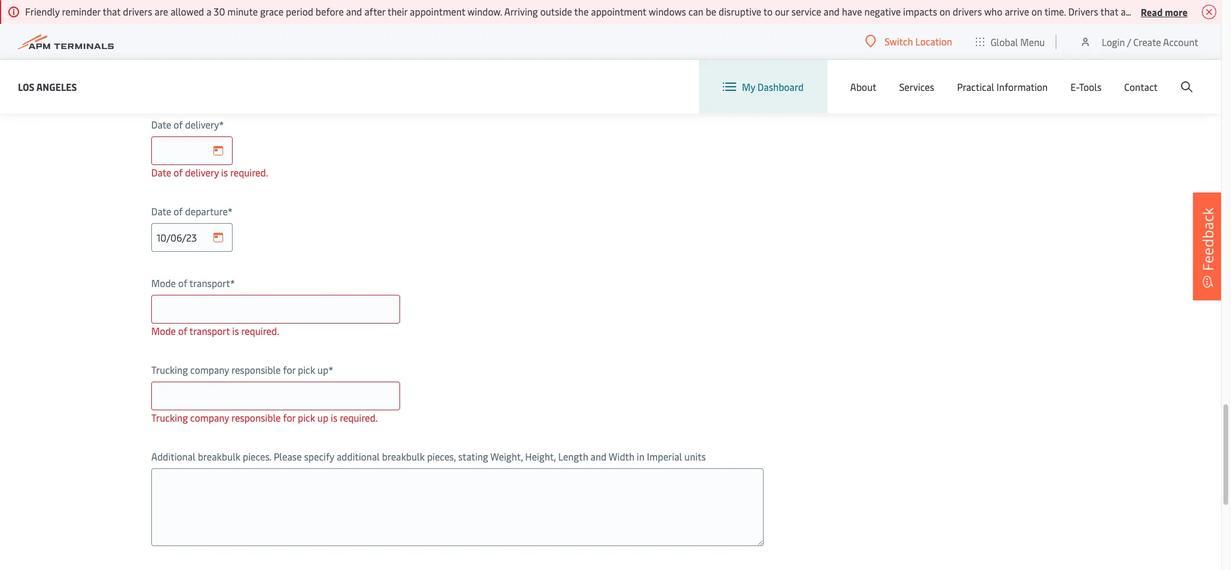 Task type: describe. For each thing, give the bounding box(es) containing it.
cargo shipper / carrier name
[[151, 31, 273, 44]]

2 arrive from the left
[[1121, 5, 1146, 18]]

practical information button
[[958, 60, 1048, 114]]

of for date of departure
[[174, 205, 183, 218]]

Trucking company responsible for pick up text field
[[151, 382, 400, 410]]

imperial
[[647, 450, 683, 463]]

up for trucking company responsible for pick up is required.
[[318, 411, 329, 424]]

about button
[[851, 60, 877, 114]]

menu
[[1021, 35, 1046, 48]]

trucking company responsible for pick up is required.
[[151, 411, 378, 424]]

our
[[775, 5, 790, 18]]

los angeles link
[[18, 79, 77, 94]]

login / create account
[[1102, 35, 1199, 48]]

weight,
[[491, 450, 523, 463]]

mode for mode of transport
[[151, 276, 176, 290]]

delivery for date of delivery
[[185, 118, 219, 131]]

e-tools
[[1071, 80, 1102, 93]]

account
[[1164, 35, 1199, 48]]

company for trucking company responsible for pick up is required.
[[190, 411, 229, 424]]

additional
[[151, 450, 196, 463]]

more
[[1166, 5, 1188, 18]]

Additional breakbulk pieces. Please specify additional breakbulk pieces, stating Weight, Height, Length and Width in Imperial units text field
[[151, 469, 764, 546]]

30
[[214, 5, 225, 18]]

period
[[286, 5, 313, 18]]

impacts
[[904, 5, 938, 18]]

who
[[985, 5, 1003, 18]]

required. for mode of transport is required.
[[241, 324, 279, 337]]

have
[[842, 5, 863, 18]]

date of delivery
[[151, 118, 219, 131]]

length
[[559, 450, 589, 463]]

2 breakbulk from the left
[[382, 450, 425, 463]]

please
[[274, 450, 302, 463]]

2 on from the left
[[1032, 5, 1043, 18]]

windows
[[649, 5, 687, 18]]

los angeles
[[18, 80, 77, 93]]

company for trucking company responsible for pick up
[[190, 363, 229, 376]]

negative
[[865, 5, 901, 18]]

read
[[1142, 5, 1163, 18]]

2 drivers from the left
[[953, 5, 983, 18]]

location
[[916, 35, 953, 48]]

a
[[207, 5, 212, 18]]

los
[[18, 80, 34, 93]]

1 appointment from the left
[[410, 5, 466, 18]]

Mode of transport text field
[[151, 295, 400, 324]]

2 vertical spatial required.
[[340, 411, 378, 424]]

disruptive
[[719, 5, 762, 18]]

pieces,
[[427, 450, 456, 463]]

switch
[[885, 35, 914, 48]]

width
[[609, 450, 635, 463]]

specify
[[304, 450, 334, 463]]

trucking company responsible for pick up
[[151, 363, 329, 376]]

feedback
[[1199, 207, 1218, 271]]

trucking for trucking company responsible for pick up
[[151, 363, 188, 376]]

drivers
[[1069, 5, 1099, 18]]

stating
[[458, 450, 489, 463]]

login
[[1102, 35, 1126, 48]]

required. for date of delivery is required.
[[230, 166, 268, 179]]

switch location button
[[866, 35, 953, 48]]

global menu
[[991, 35, 1046, 48]]

2 outside from the left
[[1148, 5, 1180, 18]]

pieces.
[[243, 450, 272, 463]]

global menu button
[[965, 24, 1058, 60]]

practical information
[[958, 80, 1048, 93]]

mode of transport
[[151, 276, 230, 290]]

0 horizontal spatial /
[[212, 31, 216, 44]]

height,
[[526, 450, 556, 463]]

1 horizontal spatial /
[[1128, 35, 1132, 48]]

carrier
[[218, 31, 247, 44]]

information
[[997, 80, 1048, 93]]

units
[[685, 450, 706, 463]]

delivery for date of delivery is required.
[[185, 166, 219, 179]]

date of delivery is required.
[[151, 166, 268, 179]]

grace
[[260, 5, 284, 18]]

cargo
[[151, 31, 176, 44]]

shipper
[[178, 31, 210, 44]]

1 on from the left
[[940, 5, 951, 18]]

trucking for trucking company responsible for pick up is required.
[[151, 411, 188, 424]]

read more button
[[1142, 4, 1188, 19]]

practical
[[958, 80, 995, 93]]

contact
[[1125, 80, 1158, 93]]



Task type: locate. For each thing, give the bounding box(es) containing it.
1 date from the top
[[151, 118, 171, 131]]

their left close alert image
[[1182, 5, 1202, 18]]

1 vertical spatial pick
[[298, 411, 315, 424]]

additional
[[337, 450, 380, 463]]

2 that from the left
[[1101, 5, 1119, 18]]

drivers left the are
[[123, 5, 152, 18]]

global
[[991, 35, 1019, 48]]

additional breakbulk pieces. please specify additional breakbulk pieces, stating weight, height, length and width in imperial units
[[151, 450, 706, 463]]

their right the after
[[388, 5, 408, 18]]

1 company from the top
[[190, 363, 229, 376]]

0 vertical spatial is
[[221, 166, 228, 179]]

on left time.
[[1032, 5, 1043, 18]]

0 vertical spatial trucking
[[151, 363, 188, 376]]

about
[[851, 80, 877, 93]]

1 horizontal spatial their
[[1182, 5, 1202, 18]]

on
[[940, 5, 951, 18], [1032, 5, 1043, 18]]

for for trucking company responsible for pick up
[[283, 363, 296, 376]]

of up the date of departure at top
[[174, 166, 183, 179]]

minute
[[228, 5, 258, 18]]

login / create account link
[[1080, 24, 1199, 59]]

transport for mode of transport
[[190, 276, 230, 290]]

0 vertical spatial transport
[[190, 276, 230, 290]]

is for delivery
[[221, 166, 228, 179]]

/
[[212, 31, 216, 44], [1128, 35, 1132, 48]]

of up mode of transport is required. at left bottom
[[178, 276, 187, 290]]

1 their from the left
[[388, 5, 408, 18]]

e-
[[1071, 80, 1080, 93]]

arrive right who
[[1005, 5, 1030, 18]]

2 horizontal spatial and
[[824, 5, 840, 18]]

company
[[190, 363, 229, 376], [190, 411, 229, 424]]

1 vertical spatial responsible
[[232, 411, 281, 424]]

for
[[283, 363, 296, 376], [283, 411, 296, 424]]

reminder
[[62, 5, 101, 18]]

1 vertical spatial delivery
[[185, 166, 219, 179]]

is up departure
[[221, 166, 228, 179]]

transport up mode of transport is required. at left bottom
[[190, 276, 230, 290]]

1 horizontal spatial appointment
[[591, 5, 647, 18]]

1 transport from the top
[[190, 276, 230, 290]]

0 vertical spatial company
[[190, 363, 229, 376]]

1 vertical spatial required.
[[241, 324, 279, 337]]

2 vertical spatial date
[[151, 205, 171, 218]]

1 mode from the top
[[151, 276, 176, 290]]

date
[[151, 118, 171, 131], [151, 166, 171, 179], [151, 205, 171, 218]]

1 for from the top
[[283, 363, 296, 376]]

up up specify on the bottom left of the page
[[318, 411, 329, 424]]

up for trucking company responsible for pick up
[[318, 363, 329, 376]]

switch location
[[885, 35, 953, 48]]

dashboard
[[758, 80, 804, 93]]

arrive up login / create account link
[[1121, 5, 1146, 18]]

0 vertical spatial mode
[[151, 276, 176, 290]]

services
[[900, 80, 935, 93]]

arrive
[[1005, 5, 1030, 18], [1121, 5, 1146, 18]]

1 horizontal spatial drivers
[[953, 5, 983, 18]]

2 trucking from the top
[[151, 411, 188, 424]]

up up the trucking company responsible for pick up text box at the bottom of page
[[318, 363, 329, 376]]

required.
[[230, 166, 268, 179], [241, 324, 279, 337], [340, 411, 378, 424]]

responsible for trucking company responsible for pick up
[[232, 363, 281, 376]]

that right reminder
[[103, 5, 121, 18]]

is up specify on the bottom left of the page
[[331, 411, 338, 424]]

and for imperial
[[591, 450, 607, 463]]

drivers
[[123, 5, 152, 18], [953, 5, 983, 18]]

is for transport
[[232, 324, 239, 337]]

1 horizontal spatial on
[[1032, 5, 1043, 18]]

my dashboard button
[[723, 60, 804, 114]]

1 delivery from the top
[[185, 118, 219, 131]]

1 vertical spatial date
[[151, 166, 171, 179]]

name
[[249, 31, 273, 44]]

for down the trucking company responsible for pick up text box at the bottom of page
[[283, 411, 296, 424]]

is up trucking company responsible for pick up
[[232, 324, 239, 337]]

friendly
[[25, 5, 60, 18]]

1 breakbulk from the left
[[198, 450, 241, 463]]

transport
[[190, 276, 230, 290], [190, 324, 230, 337]]

after
[[365, 5, 386, 18]]

1 outside from the left
[[541, 5, 572, 18]]

and left the width
[[591, 450, 607, 463]]

date for date of departure
[[151, 205, 171, 218]]

0 horizontal spatial and
[[346, 5, 362, 18]]

0 horizontal spatial on
[[940, 5, 951, 18]]

be
[[706, 5, 717, 18]]

1 vertical spatial for
[[283, 411, 296, 424]]

0 vertical spatial for
[[283, 363, 296, 376]]

outside left the
[[541, 5, 572, 18]]

before
[[316, 5, 344, 18]]

0 vertical spatial delivery
[[185, 118, 219, 131]]

of up date of delivery is required.
[[174, 118, 183, 131]]

that right drivers
[[1101, 5, 1119, 18]]

2 their from the left
[[1182, 5, 1202, 18]]

of down mode of transport
[[178, 324, 187, 337]]

delivery up departure
[[185, 166, 219, 179]]

delivery
[[185, 118, 219, 131], [185, 166, 219, 179]]

0 horizontal spatial appointment
[[410, 5, 466, 18]]

0 horizontal spatial drivers
[[123, 5, 152, 18]]

0 vertical spatial up
[[318, 363, 329, 376]]

of for date of delivery
[[174, 118, 183, 131]]

can
[[689, 5, 704, 18]]

for up the trucking company responsible for pick up text box at the bottom of page
[[283, 363, 296, 376]]

and for appointment
[[346, 5, 362, 18]]

mode for mode of transport is required.
[[151, 324, 176, 337]]

services button
[[900, 60, 935, 114]]

are
[[155, 5, 168, 18]]

angeles
[[36, 80, 77, 93]]

0 vertical spatial responsible
[[232, 363, 281, 376]]

0 horizontal spatial their
[[388, 5, 408, 18]]

/ right login
[[1128, 35, 1132, 48]]

departure
[[185, 205, 228, 218]]

that
[[103, 5, 121, 18], [1101, 5, 1119, 18]]

company down mode of transport is required. at left bottom
[[190, 363, 229, 376]]

create
[[1134, 35, 1162, 48]]

pick down the trucking company responsible for pick up text box at the bottom of page
[[298, 411, 315, 424]]

appointment left "window."
[[410, 5, 466, 18]]

of left departure
[[174, 205, 183, 218]]

1 vertical spatial up
[[318, 411, 329, 424]]

breakbulk left the pieces,
[[382, 450, 425, 463]]

1 drivers from the left
[[123, 5, 152, 18]]

pick for trucking company responsible for pick up
[[298, 363, 315, 376]]

0 horizontal spatial breakbulk
[[198, 450, 241, 463]]

1 horizontal spatial outside
[[1148, 5, 1180, 18]]

2 transport from the top
[[190, 324, 230, 337]]

on right impacts
[[940, 5, 951, 18]]

outside up login / create account
[[1148, 5, 1180, 18]]

date for date of delivery
[[151, 118, 171, 131]]

contact button
[[1125, 60, 1158, 114]]

1 horizontal spatial and
[[591, 450, 607, 463]]

0 horizontal spatial arrive
[[1005, 5, 1030, 18]]

friendly reminder that drivers are allowed a 30 minute grace period before and after their appointment window. arriving outside the appointment windows can be disruptive to our service and have negative impacts on drivers who arrive on time. drivers that arrive outside their appoin
[[25, 5, 1231, 18]]

time.
[[1045, 5, 1067, 18]]

delivery up date of delivery is required.
[[185, 118, 219, 131]]

Cargo shipper / Carrier name text field
[[151, 50, 400, 78]]

mode
[[151, 276, 176, 290], [151, 324, 176, 337]]

1 vertical spatial is
[[232, 324, 239, 337]]

1 vertical spatial trucking
[[151, 411, 188, 424]]

e-tools button
[[1071, 60, 1102, 114]]

pick
[[298, 363, 315, 376], [298, 411, 315, 424]]

read more
[[1142, 5, 1188, 18]]

and left the after
[[346, 5, 362, 18]]

None text field
[[151, 136, 233, 165]]

company up additional
[[190, 411, 229, 424]]

transport up trucking company responsible for pick up
[[190, 324, 230, 337]]

service
[[792, 5, 822, 18]]

mode of transport is required.
[[151, 324, 279, 337]]

0 horizontal spatial outside
[[541, 5, 572, 18]]

1 vertical spatial mode
[[151, 324, 176, 337]]

2 mode from the top
[[151, 324, 176, 337]]

transport for mode of transport is required.
[[190, 324, 230, 337]]

appoin
[[1205, 5, 1231, 18]]

appointment right the
[[591, 5, 647, 18]]

my
[[742, 80, 756, 93]]

date of departure
[[151, 205, 228, 218]]

0 vertical spatial date
[[151, 118, 171, 131]]

1 responsible from the top
[[232, 363, 281, 376]]

and
[[346, 5, 362, 18], [824, 5, 840, 18], [591, 450, 607, 463]]

1 vertical spatial company
[[190, 411, 229, 424]]

of for mode of transport
[[178, 276, 187, 290]]

in
[[637, 450, 645, 463]]

responsible down the trucking company responsible for pick up text box at the bottom of page
[[232, 411, 281, 424]]

1 horizontal spatial that
[[1101, 5, 1119, 18]]

of for date of delivery is required.
[[174, 166, 183, 179]]

the
[[575, 5, 589, 18]]

their
[[388, 5, 408, 18], [1182, 5, 1202, 18]]

1 arrive from the left
[[1005, 5, 1030, 18]]

responsible for trucking company responsible for pick up is required.
[[232, 411, 281, 424]]

0 horizontal spatial is
[[221, 166, 228, 179]]

pick up the trucking company responsible for pick up text box at the bottom of page
[[298, 363, 315, 376]]

allowed
[[171, 5, 204, 18]]

1 horizontal spatial arrive
[[1121, 5, 1146, 18]]

2 pick from the top
[[298, 411, 315, 424]]

2 company from the top
[[190, 411, 229, 424]]

3 date from the top
[[151, 205, 171, 218]]

1 up from the top
[[318, 363, 329, 376]]

1 horizontal spatial breakbulk
[[382, 450, 425, 463]]

1 pick from the top
[[298, 363, 315, 376]]

None text field
[[151, 223, 233, 252]]

of
[[174, 118, 183, 131], [174, 166, 183, 179], [174, 205, 183, 218], [178, 276, 187, 290], [178, 324, 187, 337]]

close alert image
[[1203, 5, 1217, 19]]

1 that from the left
[[103, 5, 121, 18]]

window.
[[468, 5, 503, 18]]

date for date of delivery is required.
[[151, 166, 171, 179]]

drivers left who
[[953, 5, 983, 18]]

0 vertical spatial required.
[[230, 166, 268, 179]]

2 horizontal spatial is
[[331, 411, 338, 424]]

of for mode of transport is required.
[[178, 324, 187, 337]]

breakbulk left the pieces.
[[198, 450, 241, 463]]

0 vertical spatial pick
[[298, 363, 315, 376]]

tools
[[1080, 80, 1102, 93]]

1 horizontal spatial is
[[232, 324, 239, 337]]

responsible up the trucking company responsible for pick up text box at the bottom of page
[[232, 363, 281, 376]]

/ left 'carrier'
[[212, 31, 216, 44]]

2 date from the top
[[151, 166, 171, 179]]

2 delivery from the top
[[185, 166, 219, 179]]

and left have
[[824, 5, 840, 18]]

for for trucking company responsible for pick up is required.
[[283, 411, 296, 424]]

1 vertical spatial transport
[[190, 324, 230, 337]]

1 trucking from the top
[[151, 363, 188, 376]]

my dashboard
[[742, 80, 804, 93]]

arriving
[[505, 5, 538, 18]]

2 appointment from the left
[[591, 5, 647, 18]]

2 vertical spatial is
[[331, 411, 338, 424]]

2 responsible from the top
[[232, 411, 281, 424]]

2 up from the top
[[318, 411, 329, 424]]

2 for from the top
[[283, 411, 296, 424]]

0 horizontal spatial that
[[103, 5, 121, 18]]

pick for trucking company responsible for pick up is required.
[[298, 411, 315, 424]]

to
[[764, 5, 773, 18]]

feedback button
[[1194, 192, 1224, 300]]



Task type: vqa. For each thing, say whether or not it's contained in the screenshot.
'341S'
no



